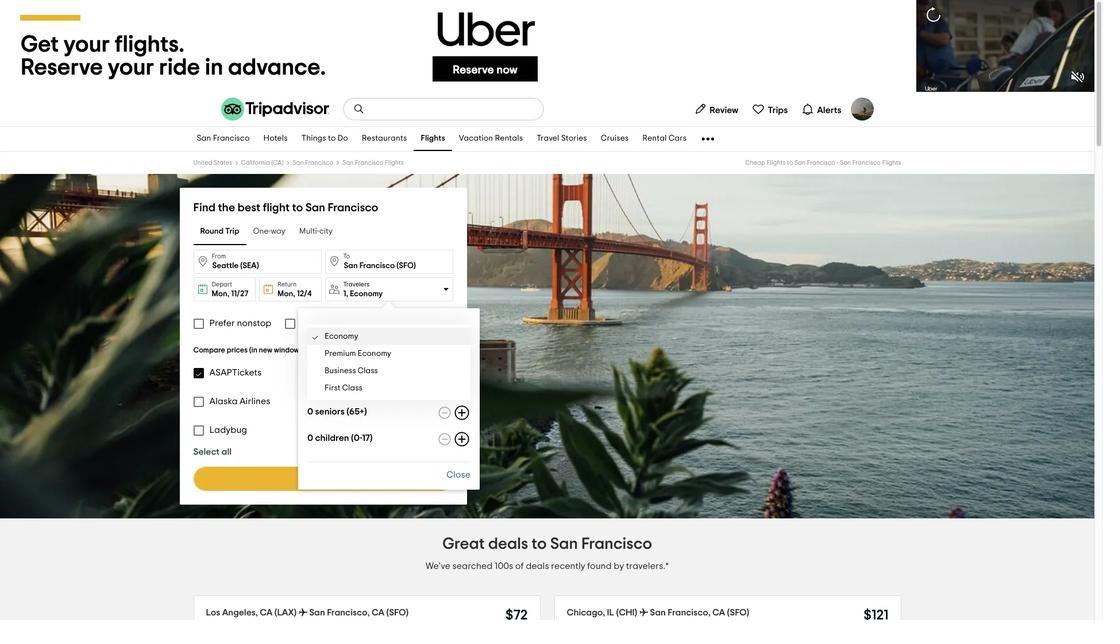 Task type: describe. For each thing, give the bounding box(es) containing it.
cheap
[[746, 160, 766, 166]]

recently
[[551, 562, 586, 571]]

round
[[200, 228, 224, 236]]

travel
[[537, 135, 560, 143]]

17)
[[362, 434, 373, 443]]

cruises link
[[594, 127, 636, 151]]

include nearby airports
[[301, 319, 400, 328]]

search image
[[353, 103, 365, 115]]

depart mon, 11/27
[[212, 282, 248, 298]]

prices
[[227, 347, 248, 355]]

francisco up the 'city' at the top left of the page
[[328, 202, 378, 214]]

trips
[[768, 105, 788, 115]]

rental cars link
[[636, 127, 694, 151]]

by
[[614, 562, 624, 571]]

states
[[214, 160, 232, 166]]

close
[[447, 471, 471, 480]]

all
[[222, 448, 232, 457]]

we've
[[426, 562, 451, 571]]

(lax)
[[275, 609, 297, 618]]

1 vertical spatial san francisco
[[293, 160, 334, 166]]

0 for 0 children (0-17)
[[307, 434, 313, 443]]

class for first class
[[342, 385, 363, 393]]

1 inside travelers 1 , economy
[[343, 290, 346, 298]]

san francisco flights link
[[343, 160, 404, 166]]

1 ca from the left
[[260, 609, 273, 618]]

francisco, for los angeles, ca (lax)
[[327, 609, 370, 618]]

san up multi-city
[[306, 202, 325, 214]]

business
[[325, 367, 356, 375]]

things to do
[[302, 135, 348, 143]]

il
[[607, 609, 614, 618]]

travel stories
[[537, 135, 587, 143]]

airports
[[367, 319, 400, 328]]

to
[[343, 253, 350, 260]]

compare prices (in new window)
[[193, 347, 301, 355]]

san right (lax)
[[309, 609, 325, 618]]

(in
[[249, 347, 257, 355]]

restaurants link
[[355, 127, 414, 151]]

california
[[241, 160, 270, 166]]

to up the we've searched 100s of deals recently found by travelers.*
[[532, 537, 547, 553]]

include
[[301, 319, 333, 328]]

multi-city
[[299, 228, 333, 236]]

alaska airlines
[[209, 397, 270, 406]]

rental
[[643, 135, 667, 143]]

san down 'do'
[[343, 160, 354, 166]]

(sfo) for chicago, il (chi)
[[727, 609, 750, 618]]

ca for los angeles, ca (lax)
[[372, 609, 385, 618]]

restaurants
[[362, 135, 407, 143]]

san francisco flights
[[343, 160, 404, 166]]

1 adult (18-64)
[[307, 381, 363, 390]]

first
[[325, 385, 341, 393]]

adult
[[313, 381, 335, 390]]

california (ca) link
[[241, 160, 284, 166]]

(65+)
[[347, 407, 367, 417]]

vacation rentals
[[459, 135, 523, 143]]

0 horizontal spatial san francisco
[[197, 135, 250, 143]]

1 vertical spatial deals
[[526, 562, 549, 571]]

flights link
[[414, 127, 452, 151]]

new
[[259, 347, 272, 355]]

francisco up states at left
[[213, 135, 250, 143]]

travelers 1 , economy
[[343, 281, 383, 298]]

los
[[206, 609, 220, 618]]

hotels link
[[257, 127, 295, 151]]

window)
[[274, 347, 301, 355]]

vacation rentals link
[[452, 127, 530, 151]]

11/27
[[231, 290, 248, 298]]

trip
[[225, 228, 239, 236]]

great
[[442, 537, 485, 553]]

united states
[[193, 160, 232, 166]]

0 children (0-17)
[[307, 434, 373, 443]]

one-
[[253, 228, 271, 236]]

san left -
[[795, 160, 806, 166]]

to right flight
[[292, 202, 303, 214]]

cheap flights to san francisco - san francisco flights
[[746, 160, 901, 166]]

mon, for mon, 12/4
[[278, 290, 295, 298]]

san up united at the top left
[[197, 135, 211, 143]]

100s
[[495, 562, 513, 571]]

review link
[[690, 98, 743, 121]]

trips link
[[748, 98, 793, 121]]

alerts link
[[797, 98, 846, 121]]

1 horizontal spatial san francisco link
[[293, 160, 334, 166]]

sponsored
[[310, 348, 338, 354]]

travel stories link
[[530, 127, 594, 151]]

to inside things to do link
[[328, 135, 336, 143]]

0 vertical spatial deals
[[488, 537, 528, 553]]

rental cars
[[643, 135, 687, 143]]



Task type: locate. For each thing, give the bounding box(es) containing it.
12/4
[[297, 290, 312, 298]]

1 left adult
[[307, 381, 311, 390]]

0 left children on the left bottom
[[307, 434, 313, 443]]

chicago, il (chi)
[[567, 609, 638, 618]]

compare
[[193, 347, 225, 355]]

1 horizontal spatial san francisco, ca (sfo)
[[650, 609, 750, 618]]

0 horizontal spatial mon,
[[212, 290, 229, 298]]

alaska
[[209, 397, 238, 406]]

economy inside travelers 1 , economy
[[350, 290, 383, 298]]

0 horizontal spatial francisco,
[[327, 609, 370, 618]]

children
[[315, 434, 349, 443]]

0 horizontal spatial city or airport text field
[[193, 250, 322, 274]]

,
[[346, 290, 348, 298]]

None search field
[[344, 99, 543, 120]]

angeles,
[[222, 609, 258, 618]]

san francisco, ca (sfo) for chicago, il (chi)
[[650, 609, 750, 618]]

san francisco up states at left
[[197, 135, 250, 143]]

flight
[[263, 202, 290, 214]]

san
[[197, 135, 211, 143], [293, 160, 304, 166], [343, 160, 354, 166], [795, 160, 806, 166], [840, 160, 851, 166], [306, 202, 325, 214], [550, 537, 578, 553], [309, 609, 325, 618], [650, 609, 666, 618]]

mon, inside depart mon, 11/27
[[212, 290, 229, 298]]

1 0 from the top
[[307, 407, 313, 417]]

ca for chicago, il (chi)
[[713, 609, 725, 618]]

economy down the travelers
[[350, 290, 383, 298]]

san francisco link up states at left
[[190, 127, 257, 151]]

1 horizontal spatial ca
[[372, 609, 385, 618]]

san right -
[[840, 160, 851, 166]]

-
[[837, 160, 839, 166]]

san up recently
[[550, 537, 578, 553]]

flights inside flights link
[[421, 135, 445, 143]]

1 horizontal spatial francisco,
[[668, 609, 711, 618]]

francisco down things to do link
[[305, 160, 334, 166]]

1
[[343, 290, 346, 298], [307, 381, 311, 390]]

francisco,
[[327, 609, 370, 618], [668, 609, 711, 618]]

1 vertical spatial class
[[342, 385, 363, 393]]

deals up '100s'
[[488, 537, 528, 553]]

0 horizontal spatial san francisco link
[[190, 127, 257, 151]]

francisco right -
[[853, 160, 881, 166]]

1 city or airport text field from the left
[[193, 250, 322, 274]]

asaptickets
[[209, 368, 262, 378]]

california (ca)
[[241, 160, 284, 166]]

3 ca from the left
[[713, 609, 725, 618]]

mon, for mon, 11/27
[[212, 290, 229, 298]]

1 horizontal spatial san francisco
[[293, 160, 334, 166]]

alerts
[[817, 105, 842, 115]]

los angeles, ca (lax)
[[206, 609, 297, 618]]

0 vertical spatial 1
[[343, 290, 346, 298]]

francisco down restaurants link
[[355, 160, 384, 166]]

profile picture image
[[851, 98, 874, 121]]

san right (ca) on the top left of page
[[293, 160, 304, 166]]

ladybug
[[209, 426, 247, 435]]

to left 'do'
[[328, 135, 336, 143]]

travelers
[[343, 281, 370, 288]]

0 horizontal spatial ca
[[260, 609, 273, 618]]

of
[[515, 562, 524, 571]]

select
[[193, 448, 220, 457]]

2 francisco, from the left
[[668, 609, 711, 618]]

mon, inside return mon, 12/4
[[278, 290, 295, 298]]

0 horizontal spatial 1
[[307, 381, 311, 390]]

city or airport text field for to
[[325, 250, 453, 274]]

premium economy
[[325, 350, 391, 358]]

ca
[[260, 609, 273, 618], [372, 609, 385, 618], [713, 609, 725, 618]]

find
[[193, 202, 216, 214]]

0 horizontal spatial (sfo)
[[387, 609, 409, 618]]

san right (chi)
[[650, 609, 666, 618]]

from
[[212, 253, 226, 260]]

flights50off
[[339, 368, 389, 378]]

seniors
[[315, 407, 345, 417]]

flights down restaurants link
[[385, 160, 404, 166]]

cruises
[[601, 135, 629, 143]]

return
[[278, 282, 297, 288]]

0 vertical spatial san francisco
[[197, 135, 250, 143]]

City or Airport text field
[[193, 250, 322, 274], [325, 250, 453, 274]]

2 san francisco, ca (sfo) from the left
[[650, 609, 750, 618]]

find the best flight to san francisco
[[193, 202, 378, 214]]

return mon, 12/4
[[278, 282, 312, 298]]

city or airport text field down the one-
[[193, 250, 322, 274]]

2 horizontal spatial ca
[[713, 609, 725, 618]]

0 vertical spatial class
[[358, 367, 378, 375]]

city or airport text field for from
[[193, 250, 322, 274]]

0
[[307, 407, 313, 417], [307, 434, 313, 443]]

francisco left -
[[807, 160, 836, 166]]

2 ca from the left
[[372, 609, 385, 618]]

2 city or airport text field from the left
[[325, 250, 453, 274]]

premium
[[325, 350, 356, 358]]

0 seniors (65+)
[[307, 407, 367, 417]]

nonstop
[[237, 319, 272, 328]]

(18-
[[337, 381, 350, 390]]

do
[[338, 135, 348, 143]]

prefer
[[209, 319, 235, 328]]

64)
[[350, 381, 363, 390]]

flights
[[421, 135, 445, 143], [385, 160, 404, 166], [767, 160, 786, 166], [882, 160, 901, 166]]

to right cheap
[[787, 160, 793, 166]]

economy down nearby at the bottom
[[325, 333, 358, 341]]

advertisement region
[[0, 0, 1095, 92]]

francisco, for chicago, il (chi)
[[668, 609, 711, 618]]

francisco
[[213, 135, 250, 143], [305, 160, 334, 166], [355, 160, 384, 166], [807, 160, 836, 166], [853, 160, 881, 166], [328, 202, 378, 214], [582, 537, 652, 553]]

great deals to san francisco
[[442, 537, 652, 553]]

francisco up by
[[582, 537, 652, 553]]

0 vertical spatial 0
[[307, 407, 313, 417]]

2 (sfo) from the left
[[727, 609, 750, 618]]

(sfo) for los angeles, ca (lax)
[[387, 609, 409, 618]]

cars
[[669, 135, 687, 143]]

0 left the seniors
[[307, 407, 313, 417]]

1 vertical spatial 0
[[307, 434, 313, 443]]

stories
[[561, 135, 587, 143]]

flights right cheap
[[767, 160, 786, 166]]

best
[[238, 202, 260, 214]]

found
[[588, 562, 612, 571]]

flights left vacation
[[421, 135, 445, 143]]

0 vertical spatial san francisco link
[[190, 127, 257, 151]]

0 for 0 seniors (65+)
[[307, 407, 313, 417]]

airlines
[[240, 397, 270, 406]]

san francisco
[[197, 135, 250, 143], [293, 160, 334, 166]]

chicago,
[[567, 609, 605, 618]]

business class
[[325, 367, 378, 375]]

0 horizontal spatial san francisco, ca (sfo)
[[309, 609, 409, 618]]

hotels
[[264, 135, 288, 143]]

economy up the flights50off
[[358, 350, 391, 358]]

select all
[[193, 448, 232, 457]]

san francisco down things
[[293, 160, 334, 166]]

san francisco, ca (sfo) for los angeles, ca (lax)
[[309, 609, 409, 618]]

we've searched 100s of deals recently found by travelers.*
[[426, 562, 669, 571]]

(ca)
[[272, 160, 284, 166]]

city or airport text field up travelers 1 , economy
[[325, 250, 453, 274]]

deals right of
[[526, 562, 549, 571]]

1 san francisco, ca (sfo) from the left
[[309, 609, 409, 618]]

1 mon, from the left
[[212, 290, 229, 298]]

1 vertical spatial 1
[[307, 381, 311, 390]]

searched
[[453, 562, 493, 571]]

1 horizontal spatial 1
[[343, 290, 346, 298]]

travelers.*
[[626, 562, 669, 571]]

1 horizontal spatial mon,
[[278, 290, 295, 298]]

mon, down return
[[278, 290, 295, 298]]

2 mon, from the left
[[278, 290, 295, 298]]

class down the business class
[[342, 385, 363, 393]]

2 0 from the top
[[307, 434, 313, 443]]

economy up sponsored
[[314, 333, 347, 341]]

1 horizontal spatial city or airport text field
[[325, 250, 453, 274]]

san francisco, ca (sfo)
[[309, 609, 409, 618], [650, 609, 750, 618]]

nearby
[[335, 319, 365, 328]]

1 (sfo) from the left
[[387, 609, 409, 618]]

1 francisco, from the left
[[327, 609, 370, 618]]

mon, down depart
[[212, 290, 229, 298]]

class for business class
[[358, 367, 378, 375]]

class up 64) at the left
[[358, 367, 378, 375]]

1 down the travelers
[[343, 290, 346, 298]]

multi-
[[299, 228, 319, 236]]

san francisco link down things
[[293, 160, 334, 166]]

1 horizontal spatial (sfo)
[[727, 609, 750, 618]]

round trip
[[200, 228, 239, 236]]

city
[[319, 228, 333, 236]]

deals
[[488, 537, 528, 553], [526, 562, 549, 571]]

things to do link
[[295, 127, 355, 151]]

tripadvisor image
[[221, 98, 329, 121]]

1 vertical spatial san francisco link
[[293, 160, 334, 166]]

prefer nonstop
[[209, 319, 272, 328]]

flights right -
[[882, 160, 901, 166]]

unpublishedflight
[[339, 397, 416, 406]]

vacation
[[459, 135, 493, 143]]

(chi)
[[616, 609, 638, 618]]

first class
[[325, 385, 363, 393]]

(sfo)
[[387, 609, 409, 618], [727, 609, 750, 618]]



Task type: vqa. For each thing, say whether or not it's contained in the screenshot.
2nd the ship
no



